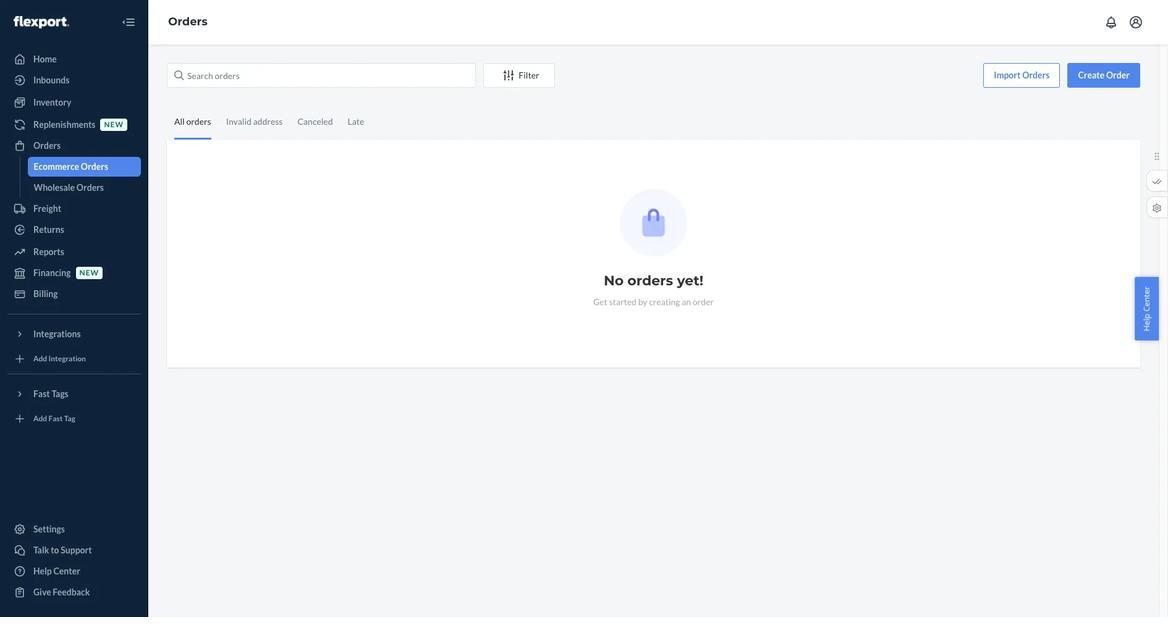 Task type: locate. For each thing, give the bounding box(es) containing it.
0 vertical spatial add
[[33, 355, 47, 364]]

started
[[609, 297, 637, 307]]

settings
[[33, 524, 65, 535]]

inbounds link
[[7, 70, 141, 90]]

0 horizontal spatial help
[[33, 566, 52, 577]]

0 vertical spatial help center
[[1142, 286, 1153, 331]]

0 horizontal spatial new
[[80, 269, 99, 278]]

financing
[[33, 268, 71, 278]]

orders down ecommerce orders 'link'
[[77, 182, 104, 193]]

1 vertical spatial new
[[80, 269, 99, 278]]

orders link
[[168, 15, 208, 29], [7, 136, 141, 156]]

give feedback
[[33, 587, 90, 598]]

orders for import orders
[[1023, 70, 1050, 80]]

talk to support
[[33, 545, 92, 556]]

0 vertical spatial center
[[1142, 286, 1153, 312]]

talk to support button
[[7, 541, 141, 561]]

fast left tags at left bottom
[[33, 389, 50, 399]]

orders inside button
[[1023, 70, 1050, 80]]

help center inside button
[[1142, 286, 1153, 331]]

canceled
[[298, 116, 333, 127]]

orders
[[186, 116, 211, 127], [628, 273, 674, 289]]

Search orders text field
[[167, 63, 476, 88]]

orders up search icon
[[168, 15, 208, 29]]

new down the inventory link
[[104, 120, 124, 130]]

1 add from the top
[[33, 355, 47, 364]]

all orders
[[174, 116, 211, 127]]

orders inside 'link'
[[81, 161, 108, 172]]

address
[[253, 116, 283, 127]]

orders up wholesale orders link on the top left of page
[[81, 161, 108, 172]]

orders for no
[[628, 273, 674, 289]]

help center link
[[7, 562, 141, 582]]

ecommerce
[[34, 161, 79, 172]]

help inside button
[[1142, 314, 1153, 331]]

center inside help center link
[[53, 566, 80, 577]]

create order
[[1079, 70, 1130, 80]]

0 vertical spatial orders
[[186, 116, 211, 127]]

0 horizontal spatial center
[[53, 566, 80, 577]]

add left the integration
[[33, 355, 47, 364]]

help
[[1142, 314, 1153, 331], [33, 566, 52, 577]]

home link
[[7, 49, 141, 69]]

feedback
[[53, 587, 90, 598]]

orders up the get started by creating an order
[[628, 273, 674, 289]]

orders link up ecommerce orders
[[7, 136, 141, 156]]

1 horizontal spatial orders link
[[168, 15, 208, 29]]

1 vertical spatial add
[[33, 415, 47, 424]]

returns
[[33, 224, 64, 235]]

yet!
[[677, 273, 704, 289]]

reports
[[33, 247, 64, 257]]

no
[[604, 273, 624, 289]]

1 horizontal spatial orders
[[628, 273, 674, 289]]

add
[[33, 355, 47, 364], [33, 415, 47, 424]]

billing
[[33, 289, 58, 299]]

center inside help center button
[[1142, 286, 1153, 312]]

add fast tag
[[33, 415, 75, 424]]

help center button
[[1136, 277, 1159, 341]]

settings link
[[7, 520, 141, 540]]

0 vertical spatial new
[[104, 120, 124, 130]]

orders for all
[[186, 116, 211, 127]]

orders
[[168, 15, 208, 29], [1023, 70, 1050, 80], [33, 140, 61, 151], [81, 161, 108, 172], [77, 182, 104, 193]]

add down the fast tags
[[33, 415, 47, 424]]

orders for wholesale orders
[[77, 182, 104, 193]]

1 vertical spatial help
[[33, 566, 52, 577]]

fast
[[33, 389, 50, 399], [49, 415, 63, 424]]

new down reports "link"
[[80, 269, 99, 278]]

1 vertical spatial orders link
[[7, 136, 141, 156]]

invalid
[[226, 116, 252, 127]]

get
[[594, 297, 608, 307]]

orders link up search icon
[[168, 15, 208, 29]]

import orders
[[995, 70, 1050, 80]]

by
[[639, 297, 648, 307]]

1 vertical spatial center
[[53, 566, 80, 577]]

integrations button
[[7, 325, 141, 344]]

new for financing
[[80, 269, 99, 278]]

fast left tag
[[49, 415, 63, 424]]

fast inside dropdown button
[[33, 389, 50, 399]]

new
[[104, 120, 124, 130], [80, 269, 99, 278]]

1 horizontal spatial help
[[1142, 314, 1153, 331]]

flexport logo image
[[14, 16, 69, 28]]

creating
[[649, 297, 681, 307]]

add for add fast tag
[[33, 415, 47, 424]]

orders up ecommerce
[[33, 140, 61, 151]]

orders for ecommerce orders
[[81, 161, 108, 172]]

home
[[33, 54, 57, 64]]

0 horizontal spatial help center
[[33, 566, 80, 577]]

1 vertical spatial orders
[[628, 273, 674, 289]]

add integration link
[[7, 349, 141, 369]]

0 vertical spatial help
[[1142, 314, 1153, 331]]

center
[[1142, 286, 1153, 312], [53, 566, 80, 577]]

1 horizontal spatial center
[[1142, 286, 1153, 312]]

returns link
[[7, 220, 141, 240]]

orders right all
[[186, 116, 211, 127]]

0 vertical spatial fast
[[33, 389, 50, 399]]

close navigation image
[[121, 15, 136, 30]]

tag
[[64, 415, 75, 424]]

1 horizontal spatial new
[[104, 120, 124, 130]]

0 vertical spatial orders link
[[168, 15, 208, 29]]

0 horizontal spatial orders
[[186, 116, 211, 127]]

2 add from the top
[[33, 415, 47, 424]]

help center
[[1142, 286, 1153, 331], [33, 566, 80, 577]]

orders right import
[[1023, 70, 1050, 80]]

all
[[174, 116, 185, 127]]

0 horizontal spatial orders link
[[7, 136, 141, 156]]

tags
[[52, 389, 68, 399]]

freight link
[[7, 199, 141, 219]]

1 horizontal spatial help center
[[1142, 286, 1153, 331]]



Task type: describe. For each thing, give the bounding box(es) containing it.
late
[[348, 116, 364, 127]]

integrations
[[33, 329, 81, 340]]

order
[[1107, 70, 1130, 80]]

ecommerce orders
[[34, 161, 108, 172]]

fast tags button
[[7, 385, 141, 404]]

new for replenishments
[[104, 120, 124, 130]]

search image
[[174, 70, 184, 80]]

1 vertical spatial help center
[[33, 566, 80, 577]]

replenishments
[[33, 119, 96, 130]]

inbounds
[[33, 75, 69, 85]]

wholesale
[[34, 182, 75, 193]]

billing link
[[7, 284, 141, 304]]

fast tags
[[33, 389, 68, 399]]

open account menu image
[[1129, 15, 1144, 30]]

talk
[[33, 545, 49, 556]]

add fast tag link
[[7, 409, 141, 429]]

wholesale orders link
[[28, 178, 141, 198]]

integration
[[49, 355, 86, 364]]

get started by creating an order
[[594, 297, 714, 307]]

inventory link
[[7, 93, 141, 113]]

to
[[51, 545, 59, 556]]

1 vertical spatial fast
[[49, 415, 63, 424]]

filter
[[519, 70, 540, 80]]

give feedback button
[[7, 583, 141, 603]]

invalid address
[[226, 116, 283, 127]]

wholesale orders
[[34, 182, 104, 193]]

inventory
[[33, 97, 71, 108]]

support
[[61, 545, 92, 556]]

reports link
[[7, 242, 141, 262]]

create order link
[[1068, 63, 1141, 88]]

filter button
[[484, 63, 555, 88]]

empty list image
[[620, 189, 688, 257]]

freight
[[33, 203, 61, 214]]

add for add integration
[[33, 355, 47, 364]]

order
[[693, 297, 714, 307]]

give
[[33, 587, 51, 598]]

import orders button
[[984, 63, 1061, 88]]

an
[[682, 297, 691, 307]]

create
[[1079, 70, 1105, 80]]

no orders yet!
[[604, 273, 704, 289]]

ecommerce orders link
[[28, 157, 141, 177]]

import
[[995, 70, 1021, 80]]

open notifications image
[[1104, 15, 1119, 30]]

add integration
[[33, 355, 86, 364]]



Task type: vqa. For each thing, say whether or not it's contained in the screenshot.
Open notifications IMAGE
yes



